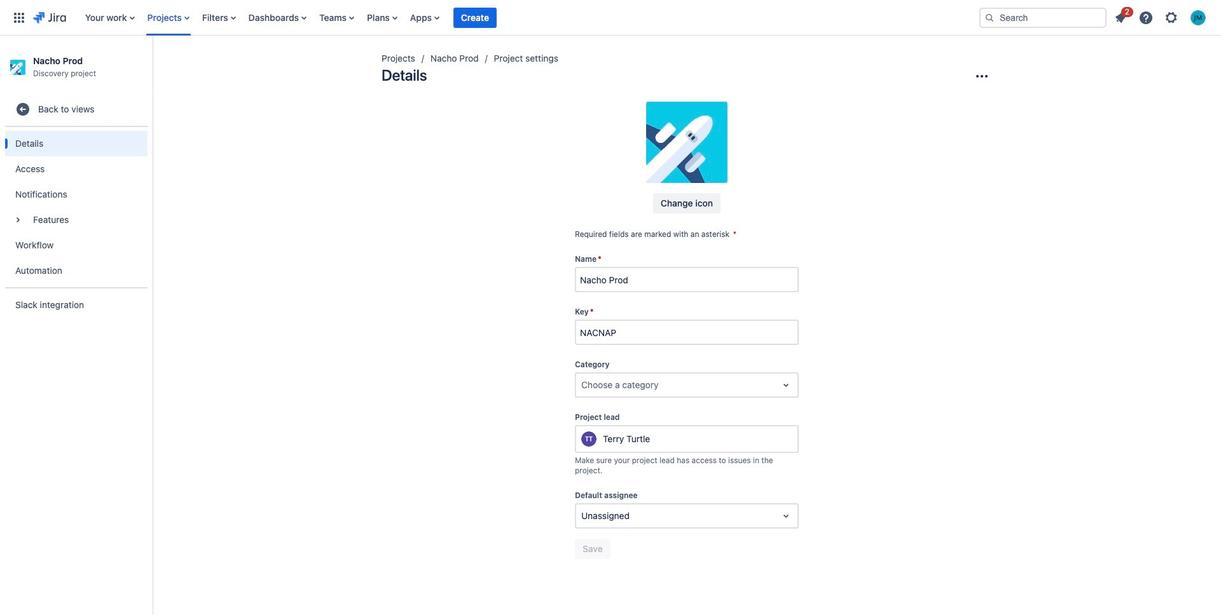 Task type: describe. For each thing, give the bounding box(es) containing it.
your profile and settings image
[[1191, 10, 1206, 25]]

appswitcher icon image
[[11, 10, 27, 25]]

1 horizontal spatial list
[[1109, 5, 1214, 29]]

0 horizontal spatial list item
[[453, 0, 497, 35]]

1 group from the top
[[5, 89, 148, 326]]

Search field
[[979, 7, 1107, 28]]

list item inside list
[[1109, 5, 1133, 28]]

project avatar image
[[646, 102, 728, 183]]

1 open image from the top
[[779, 378, 794, 393]]

2 group from the top
[[5, 126, 148, 288]]

current project sidebar image
[[139, 51, 167, 76]]



Task type: vqa. For each thing, say whether or not it's contained in the screenshot.
'GROUP'
yes



Task type: locate. For each thing, give the bounding box(es) containing it.
jira product discovery navigation element
[[0, 36, 153, 616]]

help image
[[1138, 10, 1154, 25]]

primary element
[[8, 0, 969, 35]]

banner
[[0, 0, 1221, 36]]

None search field
[[979, 7, 1107, 28]]

group
[[5, 89, 148, 326], [5, 126, 148, 288]]

None field
[[576, 268, 798, 291], [576, 321, 798, 344], [576, 268, 798, 291], [576, 321, 798, 344]]

None text field
[[581, 379, 584, 392], [581, 510, 584, 523], [581, 379, 584, 392], [581, 510, 584, 523]]

1 vertical spatial open image
[[779, 509, 794, 524]]

more image
[[974, 69, 990, 84]]

list
[[79, 0, 969, 35], [1109, 5, 1214, 29]]

settings image
[[1164, 10, 1179, 25]]

back to views image
[[15, 102, 31, 117]]

notifications image
[[1113, 10, 1128, 25]]

list item
[[453, 0, 497, 35], [1109, 5, 1133, 28]]

jira image
[[33, 10, 66, 25], [33, 10, 66, 25]]

open image
[[779, 378, 794, 393], [779, 509, 794, 524]]

0 horizontal spatial list
[[79, 0, 969, 35]]

2 open image from the top
[[779, 509, 794, 524]]

1 horizontal spatial list item
[[1109, 5, 1133, 28]]

0 vertical spatial open image
[[779, 378, 794, 393]]

search image
[[985, 12, 995, 23]]



